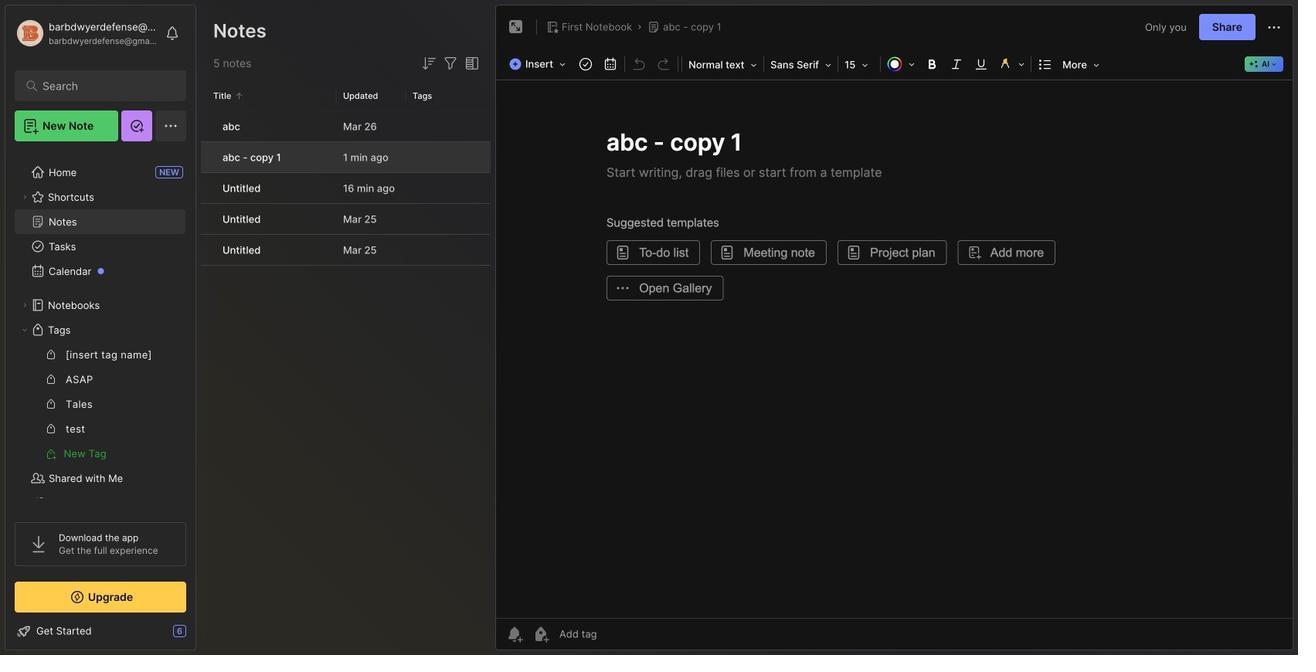 Task type: locate. For each thing, give the bounding box(es) containing it.
None search field
[[43, 77, 166, 95]]

Account field
[[15, 18, 158, 49]]

Highlight field
[[994, 53, 1030, 75]]

expand note image
[[507, 18, 526, 36]]

1 cell from the top
[[201, 111, 213, 141]]

cell
[[201, 111, 213, 141], [201, 142, 213, 172], [201, 173, 213, 203], [201, 204, 213, 234], [201, 235, 213, 265]]

tree inside main element
[[5, 151, 196, 550]]

Insert field
[[506, 53, 574, 75]]

add filters image
[[441, 54, 460, 73]]

task image
[[575, 53, 597, 75]]

2 cell from the top
[[201, 142, 213, 172]]

Search text field
[[43, 79, 166, 94]]

Font size field
[[840, 54, 879, 76]]

Add filters field
[[441, 54, 460, 73]]

bulleted list image
[[1035, 53, 1057, 75]]

expand notebooks image
[[20, 301, 29, 310]]

group
[[15, 342, 186, 466]]

add tag image
[[532, 625, 550, 644]]

add a reminder image
[[506, 625, 524, 644]]

row group
[[201, 111, 491, 267]]

Heading level field
[[684, 54, 762, 76]]

View options field
[[460, 54, 482, 73]]

Font family field
[[766, 54, 836, 76]]

tree
[[5, 151, 196, 550]]

main element
[[0, 0, 201, 655]]

calendar event image
[[600, 53, 622, 75]]

none search field inside main element
[[43, 77, 166, 95]]



Task type: describe. For each thing, give the bounding box(es) containing it.
more actions image
[[1265, 18, 1284, 37]]

More field
[[1058, 54, 1105, 76]]

Sort options field
[[420, 54, 438, 73]]

bold image
[[922, 53, 943, 75]]

Add tag field
[[558, 628, 674, 641]]

Note Editor text field
[[496, 80, 1293, 618]]

More actions field
[[1265, 17, 1284, 37]]

expand tags image
[[20, 325, 29, 335]]

3 cell from the top
[[201, 173, 213, 203]]

5 cell from the top
[[201, 235, 213, 265]]

click to collapse image
[[195, 627, 207, 645]]

Font color field
[[883, 53, 920, 75]]

group inside main element
[[15, 342, 186, 466]]

4 cell from the top
[[201, 204, 213, 234]]

italic image
[[946, 53, 968, 75]]

underline image
[[971, 53, 993, 75]]

note window element
[[495, 5, 1294, 655]]

Help and Learning task checklist field
[[5, 619, 196, 644]]



